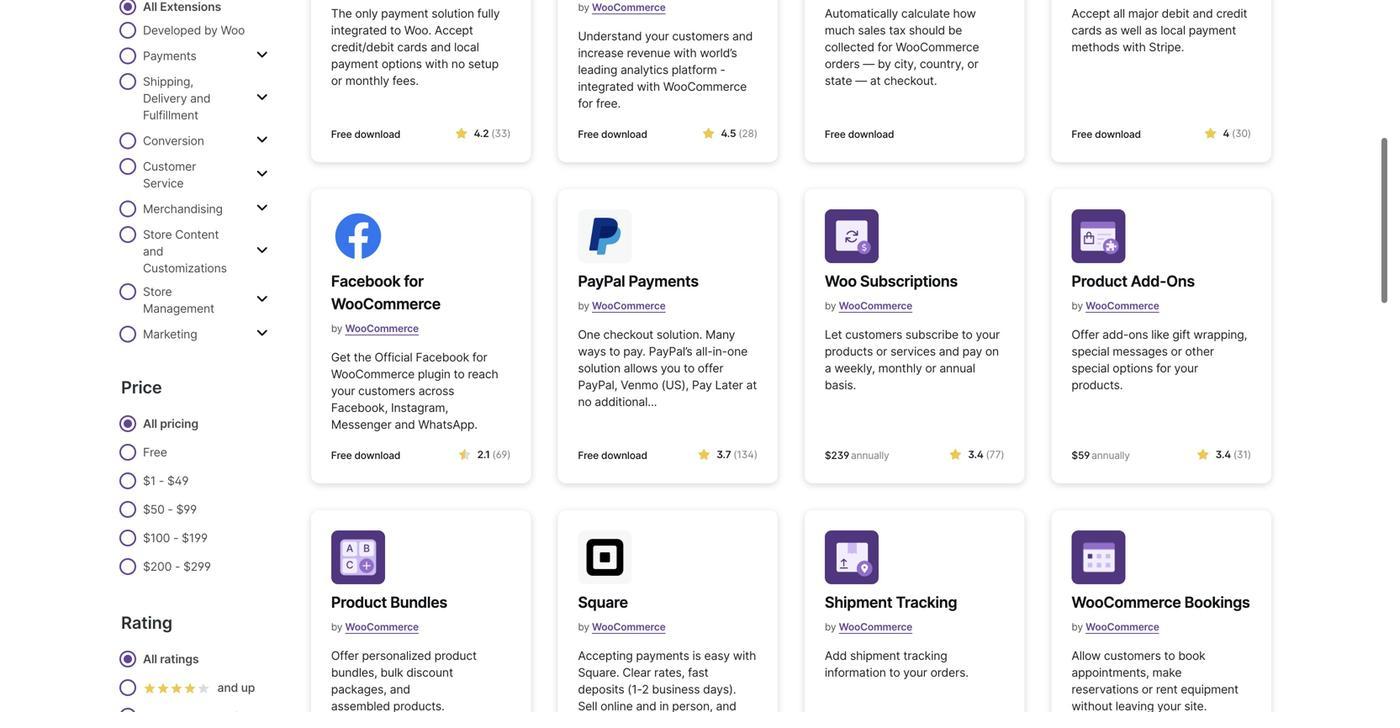 Task type: locate. For each thing, give the bounding box(es) containing it.
by woocommerce up "add-"
[[1072, 300, 1160, 312]]

customizations
[[143, 261, 227, 276]]

accept inside the only payment solution fully integrated to woo. accept credit/debit cards and local payment options with no setup or monthly fees.
[[435, 23, 473, 37]]

payments up solution.
[[629, 272, 699, 291]]

at
[[871, 74, 881, 88], [747, 378, 757, 392]]

developed
[[143, 23, 201, 37]]

like
[[1152, 328, 1170, 342]]

1 vertical spatial facebook
[[416, 350, 469, 365]]

and down 2
[[636, 700, 657, 713]]

0 vertical spatial store
[[143, 228, 172, 242]]

0 vertical spatial payment
[[381, 6, 429, 21]]

or right country,
[[968, 57, 979, 71]]

woocommerce link down 'product bundles'
[[345, 615, 419, 640]]

by up understand
[[578, 1, 590, 13]]

- right $1
[[159, 474, 164, 488]]

( for get the official facebook for woocommerce plugin to reach your customers across facebook, instagram, messenger and whatsapp.
[[493, 449, 496, 461]]

delivery
[[143, 91, 187, 106]]

( for one checkout solution. many ways to pay. paypal's all-in-one solution allows you to offer paypal, venmo (us), pay later at no additional...
[[734, 449, 737, 461]]

1 vertical spatial all
[[143, 652, 157, 667]]

3 show subcategories image from the top
[[256, 244, 268, 257]]

by woocommerce for woo subscriptions
[[825, 300, 913, 312]]

to left the reach
[[454, 367, 465, 382]]

by woocommerce for woocommerce bookings
[[1072, 621, 1160, 633]]

with down well
[[1123, 40, 1146, 54]]

revenue
[[627, 46, 671, 60]]

by
[[578, 1, 590, 13], [204, 23, 218, 37], [878, 57, 892, 71], [578, 300, 590, 312], [825, 300, 837, 312], [1072, 300, 1084, 312], [331, 323, 343, 335], [331, 621, 343, 633], [578, 621, 590, 633], [825, 621, 837, 633], [1072, 621, 1084, 633]]

woocommerce link down square link
[[592, 615, 666, 640]]

offer inside 'offer personalized product bundles, bulk discount packages, and assembled products.'
[[331, 649, 359, 663]]

( for the only payment solution fully integrated to woo. accept credit/debit cards and local payment options with no setup or monthly fees.
[[492, 127, 495, 140]]

0 vertical spatial offer
[[1072, 328, 1100, 342]]

and right the debit at right top
[[1193, 6, 1214, 21]]

for inside get the official facebook for woocommerce plugin to reach your customers across facebook, instagram, messenger and whatsapp.
[[473, 350, 488, 365]]

store inside the store management
[[143, 285, 172, 299]]

1 horizontal spatial accept
[[1072, 6, 1111, 21]]

payment down credit/debit
[[331, 57, 379, 71]]

1 as from the left
[[1105, 23, 1118, 37]]

$50 - $99
[[143, 503, 197, 517]]

by up the let
[[825, 300, 837, 312]]

1 horizontal spatial facebook
[[416, 350, 469, 365]]

2 all from the top
[[143, 652, 157, 667]]

1 horizontal spatial local
[[1161, 23, 1186, 37]]

1 show subcategories image from the top
[[256, 48, 268, 62]]

0 horizontal spatial facebook
[[331, 272, 401, 291]]

your inside add shipment tracking information to your orders.
[[904, 666, 928, 680]]

2 show subcategories image from the top
[[256, 133, 268, 147]]

by woocommerce up the
[[331, 323, 419, 335]]

at right 'later'
[[747, 378, 757, 392]]

1 vertical spatial special
[[1072, 361, 1110, 376]]

or left services
[[877, 345, 888, 359]]

0 vertical spatial at
[[871, 74, 881, 88]]

0 vertical spatial no
[[452, 57, 465, 71]]

person,
[[672, 700, 713, 713]]

3.7 ( 134 )
[[717, 449, 758, 461]]

store up management
[[143, 285, 172, 299]]

customers up products at the right of the page
[[846, 328, 903, 342]]

automatically
[[825, 6, 899, 21]]

product for product add-ons
[[1072, 272, 1128, 291]]

a
[[825, 361, 832, 376]]

fulfillment
[[143, 108, 198, 122]]

or down credit/debit
[[331, 74, 342, 88]]

by woocommerce down woo subscriptions
[[825, 300, 913, 312]]

free download for with
[[331, 128, 401, 140]]

and inside "accept all major debit and credit cards as well as local payment methods with stripe."
[[1193, 6, 1214, 21]]

store management
[[143, 285, 215, 316]]

checkout.
[[884, 74, 938, 88]]

as
[[1105, 23, 1118, 37], [1145, 23, 1158, 37]]

product bundles link
[[331, 591, 448, 614]]

0 horizontal spatial 3.4
[[969, 449, 984, 461]]

annually for woo
[[851, 450, 890, 462]]

options up fees.
[[382, 57, 422, 71]]

0 vertical spatial solution
[[432, 6, 474, 21]]

0 vertical spatial woo
[[221, 23, 245, 37]]

with inside "accept all major debit and credit cards as well as local payment methods with stripe."
[[1123, 40, 1146, 54]]

payment up woo.
[[381, 6, 429, 21]]

store
[[143, 228, 172, 242], [143, 285, 172, 299]]

free for accept all major debit and credit cards as well as local payment methods with stripe.
[[1072, 128, 1093, 140]]

show subcategories image
[[256, 48, 268, 62], [256, 133, 268, 147], [256, 244, 268, 257], [256, 293, 268, 306], [256, 327, 268, 340]]

2 horizontal spatial payment
[[1189, 23, 1237, 37]]

or down services
[[926, 361, 937, 376]]

by up 'allow'
[[1072, 621, 1084, 633]]

by for shipment tracking
[[825, 621, 837, 633]]

3.4 left 77
[[969, 449, 984, 461]]

0 vertical spatial local
[[1161, 23, 1186, 37]]

rent
[[1157, 683, 1178, 697]]

accept inside "accept all major debit and credit cards as well as local payment methods with stripe."
[[1072, 6, 1111, 21]]

woocommerce link up shipment in the right of the page
[[839, 615, 913, 640]]

2 as from the left
[[1145, 23, 1158, 37]]

1 horizontal spatial monthly
[[879, 361, 923, 376]]

at inside one checkout solution. many ways to pay. paypal's all-in-one solution allows you to offer paypal, venmo (us), pay later at no additional...
[[747, 378, 757, 392]]

special down "add-"
[[1072, 345, 1110, 359]]

0 horizontal spatial accept
[[435, 23, 473, 37]]

facebook inside get the official facebook for woocommerce plugin to reach your customers across facebook, instagram, messenger and whatsapp.
[[416, 350, 469, 365]]

3 show subcategories image from the top
[[256, 201, 268, 215]]

woocommerce link down the paypal payments link
[[592, 293, 666, 319]]

show subcategories image for payments
[[256, 48, 268, 62]]

free for understand your customers and increase revenue with world's leading analytics platform - integrated with woocommerce for free.
[[578, 128, 599, 140]]

options
[[382, 57, 422, 71], [1113, 361, 1154, 376]]

and up customizations
[[143, 244, 163, 259]]

0 horizontal spatial as
[[1105, 23, 1118, 37]]

woocommerce link down woo subscriptions link
[[839, 293, 913, 319]]

0 horizontal spatial product
[[331, 594, 387, 612]]

2 vertical spatial payment
[[331, 57, 379, 71]]

1 horizontal spatial offer
[[1072, 328, 1100, 342]]

and up annual
[[939, 345, 960, 359]]

all for rating
[[143, 652, 157, 667]]

0 horizontal spatial no
[[452, 57, 465, 71]]

annual
[[940, 361, 976, 376]]

offer inside the offer add-ons like gift wrapping, special messages or other special options for your products.
[[1072, 328, 1100, 342]]

facebook for woocommerce
[[331, 272, 441, 313]]

with down woo.
[[425, 57, 448, 71]]

download for and
[[355, 450, 401, 462]]

service
[[143, 176, 184, 191]]

ways
[[578, 345, 606, 359]]

1 horizontal spatial solution
[[578, 361, 621, 376]]

0 vertical spatial special
[[1072, 345, 1110, 359]]

show subcategories image for marketing
[[256, 327, 268, 340]]

) for get the official facebook for woocommerce plugin to reach your customers across facebook, instagram, messenger and whatsapp.
[[507, 449, 511, 461]]

by woocommerce
[[578, 1, 666, 13], [578, 300, 666, 312], [825, 300, 913, 312], [1072, 300, 1160, 312], [331, 323, 419, 335], [331, 621, 419, 633], [578, 621, 666, 633], [825, 621, 913, 633], [1072, 621, 1160, 633]]

by woocommerce for square
[[578, 621, 666, 633]]

fees.
[[393, 74, 419, 88]]

0 vertical spatial options
[[382, 57, 422, 71]]

facebook up the
[[331, 272, 401, 291]]

by woocommerce down square link
[[578, 621, 666, 633]]

leaving
[[1116, 700, 1155, 713]]

content
[[175, 228, 219, 242]]

customers up world's
[[673, 29, 730, 43]]

0 vertical spatial product
[[1072, 272, 1128, 291]]

free download for for
[[578, 128, 648, 140]]

by for paypal payments
[[578, 300, 590, 312]]

for down the tax
[[878, 40, 893, 54]]

your down tracking
[[904, 666, 928, 680]]

annually for product
[[1092, 450, 1130, 462]]

0 horizontal spatial cards
[[397, 40, 428, 54]]

33
[[495, 127, 507, 140]]

1 vertical spatial integrated
[[578, 80, 634, 94]]

payment
[[381, 6, 429, 21], [1189, 23, 1237, 37], [331, 57, 379, 71]]

as down major
[[1145, 23, 1158, 37]]

0 vertical spatial payments
[[143, 49, 197, 63]]

1 3.4 from the left
[[969, 449, 984, 461]]

messages
[[1113, 345, 1168, 359]]

1 vertical spatial product
[[331, 594, 387, 612]]

by woocommerce down 'product bundles'
[[331, 621, 419, 633]]

woocommerce link up understand
[[592, 0, 666, 20]]

by down square
[[578, 621, 590, 633]]

show subcategories image for store content and customizations
[[256, 244, 268, 257]]

- down world's
[[720, 63, 726, 77]]

1 horizontal spatial payment
[[381, 6, 429, 21]]

0 vertical spatial all
[[143, 417, 157, 431]]

(us),
[[662, 378, 689, 392]]

customers inside get the official facebook for woocommerce plugin to reach your customers across facebook, instagram, messenger and whatsapp.
[[358, 384, 416, 398]]

customers inside let customers subscribe to your products or services and pay on a weekly, monthly or annual basis.
[[846, 328, 903, 342]]

— right state
[[856, 74, 867, 88]]

appointments,
[[1072, 666, 1150, 680]]

local up setup
[[454, 40, 479, 54]]

for up the reach
[[473, 350, 488, 365]]

1 vertical spatial local
[[454, 40, 479, 54]]

28
[[742, 127, 754, 140]]

0 vertical spatial integrated
[[331, 23, 387, 37]]

venmo
[[621, 378, 659, 392]]

by up bundles,
[[331, 621, 343, 633]]

payments up shipping, on the left of the page
[[143, 49, 197, 63]]

shipment tracking link
[[825, 591, 958, 614]]

developed by woo
[[143, 23, 245, 37]]

— down collected
[[863, 57, 875, 71]]

by up add
[[825, 621, 837, 633]]

customers inside understand your customers and increase revenue with world's leading analytics platform - integrated with woocommerce for free.
[[673, 29, 730, 43]]

customers up facebook,
[[358, 384, 416, 398]]

0 horizontal spatial annually
[[851, 450, 890, 462]]

1 store from the top
[[143, 228, 172, 242]]

free download for and
[[331, 450, 401, 462]]

to up make
[[1165, 649, 1176, 663]]

let customers subscribe to your products or services and pay on a weekly, monthly or annual basis.
[[825, 328, 1000, 392]]

show subcategories image for shipping,
[[256, 91, 268, 104]]

ratings
[[160, 652, 199, 667]]

1 horizontal spatial payments
[[629, 272, 699, 291]]

1 vertical spatial monthly
[[879, 361, 923, 376]]

download
[[355, 128, 401, 140], [602, 128, 648, 140], [849, 128, 895, 140], [1095, 128, 1142, 140], [355, 450, 401, 462], [602, 450, 648, 462]]

for down messages
[[1157, 361, 1172, 376]]

to up pay
[[962, 328, 973, 342]]

payments
[[143, 49, 197, 63], [629, 272, 699, 291]]

monthly down services
[[879, 361, 923, 376]]

bundles
[[390, 594, 448, 612]]

or left rent
[[1142, 683, 1153, 697]]

1 show subcategories image from the top
[[256, 91, 268, 104]]

2 show subcategories image from the top
[[256, 167, 268, 181]]

understand your customers and increase revenue with world's leading analytics platform - integrated with woocommerce for free.
[[578, 29, 753, 111]]

should
[[909, 23, 946, 37]]

- left $199
[[173, 531, 179, 546]]

store for store management
[[143, 285, 172, 299]]

local down the debit at right top
[[1161, 23, 1186, 37]]

0 vertical spatial accept
[[1072, 6, 1111, 21]]

product inside "link"
[[1072, 272, 1128, 291]]

store inside store content and customizations
[[143, 228, 172, 242]]

options down messages
[[1113, 361, 1154, 376]]

2 vertical spatial show subcategories image
[[256, 201, 268, 215]]

annually
[[851, 450, 890, 462], [1092, 450, 1130, 462]]

show subcategories image for conversion
[[256, 133, 268, 147]]

online
[[601, 700, 633, 713]]

) for accept all major debit and credit cards as well as local payment methods with stripe.
[[1248, 127, 1252, 140]]

book
[[1179, 649, 1206, 663]]

- left $99
[[168, 503, 173, 517]]

as down all
[[1105, 23, 1118, 37]]

add-
[[1131, 272, 1167, 291]]

0 horizontal spatial local
[[454, 40, 479, 54]]

square
[[578, 594, 628, 612]]

product
[[1072, 272, 1128, 291], [331, 594, 387, 612]]

show subcategories image
[[256, 91, 268, 104], [256, 167, 268, 181], [256, 201, 268, 215]]

download for offer
[[602, 450, 648, 462]]

and inside accepting payments is easy with square. clear rates, fast deposits (1-2 business days). sell online and in person,
[[636, 700, 657, 713]]

show subcategories image for store management
[[256, 293, 268, 306]]

by left city,
[[878, 57, 892, 71]]

and inside get the official facebook for woocommerce plugin to reach your customers across facebook, instagram, messenger and whatsapp.
[[395, 418, 415, 432]]

by up get
[[331, 323, 343, 335]]

one
[[578, 328, 601, 342]]

offer left "add-"
[[1072, 328, 1100, 342]]

1 vertical spatial solution
[[578, 361, 621, 376]]

cards inside the only payment solution fully integrated to woo. accept credit/debit cards and local payment options with no setup or monthly fees.
[[397, 40, 428, 54]]

management
[[143, 302, 215, 316]]

to left woo.
[[390, 23, 401, 37]]

1 vertical spatial offer
[[331, 649, 359, 663]]

1 horizontal spatial cards
[[1072, 23, 1102, 37]]

0 horizontal spatial integrated
[[331, 23, 387, 37]]

free for the only payment solution fully integrated to woo. accept credit/debit cards and local payment options with no setup or monthly fees.
[[331, 128, 352, 140]]

or inside "automatically calculate how much sales tax should be collected for woocommerce orders — by city, country, or state — at checkout."
[[968, 57, 979, 71]]

2 store from the top
[[143, 285, 172, 299]]

( for accept all major debit and credit cards as well as local payment methods with stripe.
[[1232, 127, 1236, 140]]

facebook,
[[331, 401, 388, 415]]

2 special from the top
[[1072, 361, 1110, 376]]

square.
[[578, 666, 620, 680]]

or inside allow customers to book appointments, make reservations or rent equipment without leaving your site.
[[1142, 683, 1153, 697]]

credit/debit
[[331, 40, 394, 54]]

1 horizontal spatial integrated
[[578, 80, 634, 94]]

your down rent
[[1158, 700, 1182, 713]]

business
[[652, 683, 700, 697]]

to down shipment in the right of the page
[[890, 666, 901, 680]]

0 vertical spatial facebook
[[331, 272, 401, 291]]

by for square
[[578, 621, 590, 633]]

1 horizontal spatial at
[[871, 74, 881, 88]]

no left setup
[[452, 57, 465, 71]]

get the official facebook for woocommerce plugin to reach your customers across facebook, instagram, messenger and whatsapp.
[[331, 350, 499, 432]]

and down instagram,
[[395, 418, 415, 432]]

1 vertical spatial cards
[[397, 40, 428, 54]]

your inside let customers subscribe to your products or services and pay on a weekly, monthly or annual basis.
[[976, 328, 1000, 342]]

1 horizontal spatial options
[[1113, 361, 1154, 376]]

0 vertical spatial show subcategories image
[[256, 91, 268, 104]]

solution up paypal,
[[578, 361, 621, 376]]

product left add-
[[1072, 272, 1128, 291]]

- for $99
[[168, 503, 173, 517]]

2 3.4 from the left
[[1216, 449, 1232, 461]]

integrated up free.
[[578, 80, 634, 94]]

all left ratings
[[143, 652, 157, 667]]

0 horizontal spatial payment
[[331, 57, 379, 71]]

all
[[1114, 6, 1126, 21]]

by down product add-ons
[[1072, 300, 1084, 312]]

0 horizontal spatial monthly
[[346, 74, 389, 88]]

with inside accepting payments is easy with square. clear rates, fast deposits (1-2 business days). sell online and in person,
[[733, 649, 757, 663]]

1 annually from the left
[[851, 450, 890, 462]]

increase
[[578, 46, 624, 60]]

accepting payments is easy with square. clear rates, fast deposits (1-2 business days). sell online and in person, 
[[578, 649, 757, 713]]

1 horizontal spatial woo
[[825, 272, 857, 291]]

later
[[715, 378, 743, 392]]

how
[[954, 6, 976, 21]]

to inside add shipment tracking information to your orders.
[[890, 666, 901, 680]]

0 horizontal spatial options
[[382, 57, 422, 71]]

by up the one
[[578, 300, 590, 312]]

whatsapp.
[[418, 418, 478, 432]]

your down other
[[1175, 361, 1199, 376]]

0 vertical spatial monthly
[[346, 74, 389, 88]]

1 vertical spatial woo
[[825, 272, 857, 291]]

customers up appointments,
[[1105, 649, 1162, 663]]

1 vertical spatial at
[[747, 378, 757, 392]]

1 vertical spatial options
[[1113, 361, 1154, 376]]

1 horizontal spatial no
[[578, 395, 592, 409]]

0 horizontal spatial at
[[747, 378, 757, 392]]

woocommerce link down product add-ons
[[1086, 293, 1160, 319]]

integrated inside understand your customers and increase revenue with world's leading analytics platform - integrated with woocommerce for free.
[[578, 80, 634, 94]]

3.4 ( 77 )
[[969, 449, 1005, 461]]

1 horizontal spatial as
[[1145, 23, 1158, 37]]

1 vertical spatial no
[[578, 395, 592, 409]]

3.4 ( 31 )
[[1216, 449, 1252, 461]]

by woocommerce for shipment tracking
[[825, 621, 913, 633]]

by woocommerce up checkout
[[578, 300, 666, 312]]

by for woo subscriptions
[[825, 300, 837, 312]]

1 horizontal spatial 3.4
[[1216, 449, 1232, 461]]

in
[[660, 700, 669, 713]]

by woocommerce up 'allow'
[[1072, 621, 1160, 633]]

tracking
[[896, 594, 958, 612]]

woocommerce link down woocommerce bookings
[[1086, 615, 1160, 640]]

facebook up plugin
[[416, 350, 469, 365]]

much
[[825, 23, 855, 37]]

5 show subcategories image from the top
[[256, 327, 268, 340]]

1 vertical spatial payment
[[1189, 23, 1237, 37]]

to inside the only payment solution fully integrated to woo. accept credit/debit cards and local payment options with no setup or monthly fees.
[[390, 23, 401, 37]]

3.4 for woo subscriptions
[[969, 449, 984, 461]]

cards down woo.
[[397, 40, 428, 54]]

messenger
[[331, 418, 392, 432]]

3.4 left "31"
[[1216, 449, 1232, 461]]

rating
[[121, 613, 172, 633]]

understand
[[578, 29, 642, 43]]

1 horizontal spatial annually
[[1092, 450, 1130, 462]]

or inside the only payment solution fully integrated to woo. accept credit/debit cards and local payment options with no setup or monthly fees.
[[331, 74, 342, 88]]

and inside the only payment solution fully integrated to woo. accept credit/debit cards and local payment options with no setup or monthly fees.
[[431, 40, 451, 54]]

integrated up credit/debit
[[331, 23, 387, 37]]

store down merchandising
[[143, 228, 172, 242]]

0 horizontal spatial payments
[[143, 49, 197, 63]]

and inside 'offer personalized product bundles, bulk discount packages, and assembled products.'
[[390, 683, 410, 697]]

3.7
[[717, 449, 731, 461]]

1 all from the top
[[143, 417, 157, 431]]

1 vertical spatial payments
[[629, 272, 699, 291]]

your up facebook,
[[331, 384, 355, 398]]

accept right woo.
[[435, 23, 473, 37]]

free for one checkout solution. many ways to pay. paypal's all-in-one solution allows you to offer paypal, venmo (us), pay later at no additional...
[[578, 450, 599, 462]]

options inside the offer add-ons like gift wrapping, special messages or other special options for your products.
[[1113, 361, 1154, 376]]

product add-ons
[[1072, 272, 1195, 291]]

0 vertical spatial cards
[[1072, 23, 1102, 37]]

0 horizontal spatial solution
[[432, 6, 474, 21]]

4 show subcategories image from the top
[[256, 293, 268, 306]]

by inside "automatically calculate how much sales tax should be collected for woocommerce orders — by city, country, or state — at checkout."
[[878, 57, 892, 71]]

annually right $59
[[1092, 450, 1130, 462]]

1 vertical spatial store
[[143, 285, 172, 299]]

for inside understand your customers and increase revenue with world's leading analytics platform - integrated with woocommerce for free.
[[578, 96, 593, 111]]

0 horizontal spatial offer
[[331, 649, 359, 663]]

woocommerce link up official
[[345, 316, 419, 342]]

product left bundles
[[331, 594, 387, 612]]

and inside shipping, delivery and fulfillment
[[190, 91, 211, 106]]

2 annually from the left
[[1092, 450, 1130, 462]]

1 horizontal spatial product
[[1072, 272, 1128, 291]]

or down gift
[[1172, 345, 1183, 359]]

woocommerce
[[592, 1, 666, 13], [896, 40, 980, 54], [664, 80, 747, 94], [331, 295, 441, 313], [592, 300, 666, 312], [839, 300, 913, 312], [1086, 300, 1160, 312], [345, 323, 419, 335], [331, 367, 415, 382], [1072, 594, 1182, 612], [345, 621, 419, 633], [592, 621, 666, 633], [839, 621, 913, 633], [1086, 621, 1160, 633]]

1 vertical spatial accept
[[435, 23, 473, 37]]

local inside the only payment solution fully integrated to woo. accept credit/debit cards and local payment options with no setup or monthly fees.
[[454, 40, 479, 54]]

monthly down credit/debit
[[346, 74, 389, 88]]

and down woo.
[[431, 40, 451, 54]]

integrated
[[331, 23, 387, 37], [578, 80, 634, 94]]

setup
[[468, 57, 499, 71]]

$49
[[167, 474, 189, 488]]

woo up the let
[[825, 272, 857, 291]]

official
[[375, 350, 413, 365]]

1 vertical spatial show subcategories image
[[256, 167, 268, 181]]

by woocommerce up understand
[[578, 1, 666, 13]]

all ratings
[[143, 652, 199, 667]]

your inside allow customers to book appointments, make reservations or rent equipment without leaving your site.
[[1158, 700, 1182, 713]]

- inside understand your customers and increase revenue with world's leading analytics platform - integrated with woocommerce for free.
[[720, 63, 726, 77]]



Task type: describe. For each thing, give the bounding box(es) containing it.
woocommerce link for paypal payments
[[592, 293, 666, 319]]

all for price
[[143, 417, 157, 431]]

your inside understand your customers and increase revenue with world's leading analytics platform - integrated with woocommerce for free.
[[645, 29, 669, 43]]

to right you
[[684, 361, 695, 376]]

no inside the only payment solution fully integrated to woo. accept credit/debit cards and local payment options with no setup or monthly fees.
[[452, 57, 465, 71]]

woocommerce link for facebook for woocommerce
[[345, 316, 419, 342]]

solution inside the only payment solution fully integrated to woo. accept credit/debit cards and local payment options with no setup or monthly fees.
[[432, 6, 474, 21]]

monthly inside let customers subscribe to your products or services and pay on a weekly, monthly or annual basis.
[[879, 361, 923, 376]]

30
[[1236, 127, 1248, 140]]

( for understand your customers and increase revenue with world's leading analytics platform - integrated with woocommerce for free.
[[739, 127, 742, 140]]

offer for offer add-ons like gift wrapping, special messages or other special options for your products.
[[1072, 328, 1100, 342]]

discount
[[407, 666, 453, 680]]

methods
[[1072, 40, 1120, 54]]

let
[[825, 328, 843, 342]]

product for product bundles
[[331, 594, 387, 612]]

or inside the offer add-ons like gift wrapping, special messages or other special options for your products.
[[1172, 345, 1183, 359]]

) for let customers subscribe to your products or services and pay on a weekly, monthly or annual basis.
[[1001, 449, 1005, 461]]

$59 annually
[[1072, 450, 1130, 462]]

by for product add-ons
[[1072, 300, 1084, 312]]

with down analytics
[[637, 80, 660, 94]]

2
[[642, 683, 649, 697]]

shipment
[[850, 649, 901, 663]]

3.4 for product add-ons
[[1216, 449, 1232, 461]]

plugin
[[418, 367, 451, 382]]

shipment
[[825, 594, 893, 612]]

and up
[[215, 681, 255, 695]]

and inside understand your customers and increase revenue with world's leading analytics platform - integrated with woocommerce for free.
[[733, 29, 753, 43]]

ons
[[1129, 328, 1149, 342]]

woocommerce link for shipment tracking
[[839, 615, 913, 640]]

$239
[[825, 450, 850, 462]]

woocommerce link for product bundles
[[345, 615, 419, 640]]

paypal payments
[[578, 272, 699, 291]]

4.5 ( 28 )
[[721, 127, 758, 140]]

0 vertical spatial —
[[863, 57, 875, 71]]

( for offer add-ons like gift wrapping, special messages or other special options for your products.
[[1234, 449, 1238, 461]]

at inside "automatically calculate how much sales tax should be collected for woocommerce orders — by city, country, or state — at checkout."
[[871, 74, 881, 88]]

the only payment solution fully integrated to woo. accept credit/debit cards and local payment options with no setup or monthly fees.
[[331, 6, 500, 88]]

woocommerce link for product add-ons
[[1086, 293, 1160, 319]]

facebook for woocommerce link
[[331, 270, 511, 315]]

integrated inside the only payment solution fully integrated to woo. accept credit/debit cards and local payment options with no setup or monthly fees.
[[331, 23, 387, 37]]

monthly inside the only payment solution fully integrated to woo. accept credit/debit cards and local payment options with no setup or monthly fees.
[[346, 74, 389, 88]]

solution.
[[657, 328, 703, 342]]

the
[[331, 6, 352, 21]]

pricing
[[160, 417, 198, 431]]

site.
[[1185, 700, 1207, 713]]

by for facebook for woocommerce
[[331, 323, 343, 335]]

merchandising
[[143, 202, 223, 216]]

woocommerce link for woo subscriptions
[[839, 293, 913, 319]]

easy
[[705, 649, 730, 663]]

$50
[[143, 503, 165, 517]]

no inside one checkout solution. many ways to pay. paypal's all-in-one solution allows you to offer paypal, venmo (us), pay later at no additional...
[[578, 395, 592, 409]]

reservations
[[1072, 683, 1139, 697]]

by woocommerce for product bundles
[[331, 621, 419, 633]]

$200 - $299
[[143, 560, 211, 574]]

0 horizontal spatial woo
[[221, 23, 245, 37]]

calculate
[[902, 6, 950, 21]]

shipping, delivery and fulfillment
[[143, 74, 211, 122]]

paypal payments link
[[578, 270, 699, 293]]

weekly,
[[835, 361, 876, 376]]

77
[[990, 449, 1001, 461]]

subscriptions
[[861, 272, 958, 291]]

accept all major debit and credit cards as well as local payment methods with stripe.
[[1072, 6, 1248, 54]]

basis.
[[825, 378, 857, 392]]

offer for offer personalized product bundles, bulk discount packages, and assembled products.
[[331, 649, 359, 663]]

$100 - $199
[[143, 531, 208, 546]]

product
[[435, 649, 477, 663]]

woocommerce inside get the official facebook for woocommerce plugin to reach your customers across facebook, instagram, messenger and whatsapp.
[[331, 367, 415, 382]]

and inside let customers subscribe to your products or services and pay on a weekly, monthly or annual basis.
[[939, 345, 960, 359]]

( for let customers subscribe to your products or services and pay on a weekly, monthly or annual basis.
[[986, 449, 990, 461]]

products.
[[1072, 378, 1124, 392]]

fast
[[688, 666, 709, 680]]

download for for
[[602, 128, 648, 140]]

make
[[1153, 666, 1182, 680]]

1 vertical spatial —
[[856, 74, 867, 88]]

be
[[949, 23, 963, 37]]

to inside let customers subscribe to your products or services and pay on a weekly, monthly or annual basis.
[[962, 328, 973, 342]]

by for woocommerce bookings
[[1072, 621, 1084, 633]]

woocommerce inside "automatically calculate how much sales tax should be collected for woocommerce orders — by city, country, or state — at checkout."
[[896, 40, 980, 54]]

- for $49
[[159, 474, 164, 488]]

for inside "automatically calculate how much sales tax should be collected for woocommerce orders — by city, country, or state — at checkout."
[[878, 40, 893, 54]]

solution inside one checkout solution. many ways to pay. paypal's all-in-one solution allows you to offer paypal, venmo (us), pay later at no additional...
[[578, 361, 621, 376]]

fully
[[478, 6, 500, 21]]

) for the only payment solution fully integrated to woo. accept credit/debit cards and local payment options with no setup or monthly fees.
[[507, 127, 511, 140]]

major
[[1129, 6, 1159, 21]]

4 ( 30 )
[[1223, 127, 1252, 140]]

by for product bundles
[[331, 621, 343, 633]]

to left pay.
[[609, 345, 620, 359]]

by woocommerce for product add-ons
[[1072, 300, 1160, 312]]

rates,
[[654, 666, 685, 680]]

by woocommerce for facebook for woocommerce
[[331, 323, 419, 335]]

options inside the only payment solution fully integrated to woo. accept credit/debit cards and local payment options with no setup or monthly fees.
[[382, 57, 422, 71]]

and inside store content and customizations
[[143, 244, 163, 259]]

add-
[[1103, 328, 1129, 342]]

one
[[728, 345, 748, 359]]

download for with
[[355, 128, 401, 140]]

to inside allow customers to book appointments, make reservations or rent equipment without leaving your site.
[[1165, 649, 1176, 663]]

you
[[661, 361, 681, 376]]

your inside the offer add-ons like gift wrapping, special messages or other special options for your products.
[[1175, 361, 1199, 376]]

- for $299
[[175, 560, 180, 574]]

$59
[[1072, 450, 1090, 462]]

facebook inside facebook for woocommerce
[[331, 272, 401, 291]]

on
[[986, 345, 999, 359]]

allow customers to book appointments, make reservations or rent equipment without leaving your site.
[[1072, 649, 1239, 713]]

orders.
[[931, 666, 969, 680]]

bulk
[[381, 666, 403, 680]]

payment inside "accept all major debit and credit cards as well as local payment methods with stripe."
[[1189, 23, 1237, 37]]

woo subscriptions
[[825, 272, 958, 291]]

by right the developed
[[204, 23, 218, 37]]

woocommerce link for woocommerce bookings
[[1086, 615, 1160, 640]]

cards inside "accept all major debit and credit cards as well as local payment methods with stripe."
[[1072, 23, 1102, 37]]

for inside facebook for woocommerce
[[404, 272, 424, 291]]

other
[[1186, 345, 1215, 359]]

to inside get the official facebook for woocommerce plugin to reach your customers across facebook, instagram, messenger and whatsapp.
[[454, 367, 465, 382]]

1 special from the top
[[1072, 345, 1110, 359]]

equipment
[[1181, 683, 1239, 697]]

free for get the official facebook for woocommerce plugin to reach your customers across facebook, instagram, messenger and whatsapp.
[[331, 450, 352, 462]]

across
[[419, 384, 455, 398]]

woocommerce link for square
[[592, 615, 666, 640]]

reach
[[468, 367, 499, 382]]

pay
[[963, 345, 983, 359]]

with inside the only payment solution fully integrated to woo. accept credit/debit cards and local payment options with no setup or monthly fees.
[[425, 57, 448, 71]]

paypal's
[[649, 345, 693, 359]]

) for offer add-ons like gift wrapping, special messages or other special options for your products.
[[1248, 449, 1252, 461]]

wrapping,
[[1194, 328, 1248, 342]]

conversion
[[143, 134, 204, 148]]

credit
[[1217, 6, 1248, 21]]

customer
[[143, 159, 196, 174]]

pay
[[692, 378, 712, 392]]

tax
[[889, 23, 906, 37]]

additional...
[[595, 395, 657, 409]]

woocommerce bookings
[[1072, 594, 1251, 612]]

show subcategories image for customer
[[256, 167, 268, 181]]

customer service
[[143, 159, 196, 191]]

) for one checkout solution. many ways to pay. paypal's all-in-one solution allows you to offer paypal, venmo (us), pay later at no additional...
[[754, 449, 758, 461]]

) for understand your customers and increase revenue with world's leading analytics platform - integrated with woocommerce for free.
[[754, 127, 758, 140]]

subscribe
[[906, 328, 959, 342]]

product bundles
[[331, 594, 448, 612]]

country,
[[920, 57, 965, 71]]

by woocommerce for paypal payments
[[578, 300, 666, 312]]

one checkout solution. many ways to pay. paypal's all-in-one solution allows you to offer paypal, venmo (us), pay later at no additional...
[[578, 328, 757, 409]]

local inside "accept all major debit and credit cards as well as local payment methods with stripe."
[[1161, 23, 1186, 37]]

for inside the offer add-ons like gift wrapping, special messages or other special options for your products.
[[1157, 361, 1172, 376]]

free download for offer
[[578, 450, 648, 462]]

with up platform
[[674, 46, 697, 60]]

your inside get the official facebook for woocommerce plugin to reach your customers across facebook, instagram, messenger and whatsapp.
[[331, 384, 355, 398]]

woocommerce inside understand your customers and increase revenue with world's leading analytics platform - integrated with woocommerce for free.
[[664, 80, 747, 94]]

2.1
[[478, 449, 490, 461]]

customers inside allow customers to book appointments, make reservations or rent equipment without leaving your site.
[[1105, 649, 1162, 663]]

paypal,
[[578, 378, 618, 392]]

square link
[[578, 591, 666, 614]]

- for $199
[[173, 531, 179, 546]]

store for store content and customizations
[[143, 228, 172, 242]]

$239 annually
[[825, 450, 890, 462]]

and left up
[[217, 681, 238, 695]]

state
[[825, 74, 853, 88]]



Task type: vqa. For each thing, say whether or not it's contained in the screenshot.


